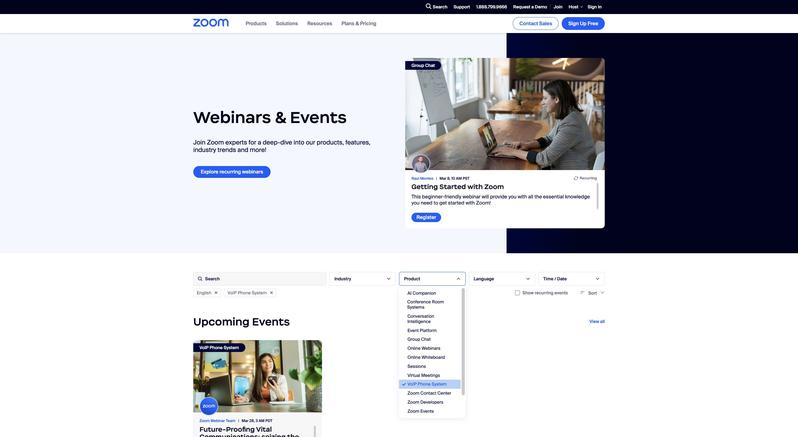 Task type: describe. For each thing, give the bounding box(es) containing it.
to
[[434, 200, 438, 206]]

/
[[554, 276, 556, 282]]

this
[[411, 194, 421, 200]]

pdt
[[265, 419, 272, 424]]

intelligence
[[407, 319, 431, 324]]

voip phone system link
[[193, 340, 322, 413]]

0 horizontal spatial contact
[[420, 391, 436, 396]]

host
[[569, 4, 578, 10]]

upcoming events
[[193, 315, 290, 329]]

all inside getting started with zoom this beginner-friendly webinar will provide you with all the essential knowledge you need to get started with zoom!
[[528, 194, 533, 200]]

vital
[[256, 425, 272, 434]]

sign up free
[[568, 20, 598, 27]]

communications:
[[200, 433, 260, 437]]

explore
[[201, 169, 218, 175]]

2 horizontal spatial voip
[[408, 382, 417, 387]]

products,
[[317, 139, 344, 147]]

1.888.799.9666
[[476, 4, 507, 10]]

zoom one
[[408, 418, 429, 423]]

plans & pricing
[[342, 20, 376, 27]]

free
[[588, 20, 598, 27]]

zoom logo image
[[193, 19, 228, 27]]

0 vertical spatial phone
[[238, 290, 251, 296]]

raul montes
[[411, 176, 433, 181]]

beginner-
[[422, 194, 445, 200]]

resources button
[[307, 20, 332, 27]]

up
[[580, 20, 587, 27]]

group chat link
[[405, 58, 605, 170]]

industry
[[334, 276, 351, 282]]

1 vertical spatial chat
[[421, 337, 431, 342]]

a inside join zoom experts for a deep-dive into our products, features, industry trends and more!
[[258, 139, 261, 147]]

sign for sign up free
[[568, 20, 579, 27]]

events for upcoming events
[[252, 315, 290, 329]]

recurring for show
[[535, 290, 553, 296]]

mar 8, 10 am pst
[[440, 176, 470, 181]]

3
[[256, 419, 258, 424]]

pricing
[[360, 20, 376, 27]]

sign in
[[588, 4, 602, 10]]

zoom for zoom one
[[408, 418, 419, 423]]

and
[[237, 146, 248, 154]]

1 horizontal spatial voip
[[228, 290, 237, 296]]

host button
[[566, 0, 585, 14]]

webinars
[[242, 169, 263, 175]]

sessions
[[408, 364, 426, 369]]

show
[[522, 290, 534, 296]]

Search field
[[193, 272, 326, 286]]

1 vertical spatial system
[[224, 345, 239, 351]]

view all
[[590, 319, 605, 325]]

zoom webinar team
[[200, 419, 235, 424]]

1.888.799.9666 link
[[473, 0, 510, 14]]

language
[[474, 276, 494, 282]]

our
[[306, 139, 315, 147]]

events
[[554, 290, 568, 296]]

experts
[[225, 139, 247, 147]]

contact sales
[[519, 20, 552, 27]]

sign for sign in
[[588, 4, 597, 10]]

webinar
[[463, 194, 481, 200]]

zoom for zoom events
[[408, 409, 419, 414]]

1 horizontal spatial system
[[252, 290, 267, 296]]

room
[[432, 299, 444, 305]]

friendly
[[445, 194, 461, 200]]

provide
[[490, 194, 507, 200]]

deep-
[[263, 139, 280, 147]]

0 vertical spatial voip phone system
[[228, 290, 267, 296]]

conversation
[[407, 314, 434, 319]]

zoom call 16 image
[[405, 58, 605, 170]]

montes
[[420, 176, 433, 181]]

plans
[[342, 20, 354, 27]]

request a demo
[[513, 4, 547, 10]]

28,
[[249, 419, 255, 424]]

raul montes image
[[412, 155, 430, 173]]

2 vertical spatial voip phone system
[[408, 382, 447, 387]]

one
[[420, 418, 429, 423]]

dive
[[280, 139, 292, 147]]

zoom contact center
[[408, 391, 451, 396]]

zoom for zoom contact center
[[408, 391, 419, 396]]

industry
[[193, 146, 216, 154]]

request
[[513, 4, 530, 10]]

webinars & events
[[193, 107, 347, 127]]

systems
[[407, 305, 424, 310]]

will
[[482, 194, 489, 200]]

team
[[226, 419, 235, 424]]

with left the
[[518, 194, 527, 200]]

center
[[437, 391, 451, 396]]

mar for mar 28, 3 am pdt
[[242, 419, 248, 424]]

8,
[[447, 176, 450, 181]]

with left 'zoom!'
[[466, 200, 475, 206]]

get
[[439, 200, 447, 206]]

companion
[[413, 290, 436, 296]]

virtual meetings
[[408, 373, 440, 378]]

seizing
[[262, 433, 286, 437]]

time
[[543, 276, 553, 282]]

started
[[439, 183, 466, 191]]

1 vertical spatial voip phone system
[[200, 345, 239, 351]]

view
[[590, 319, 599, 325]]

sort
[[588, 290, 597, 296]]

in
[[598, 4, 602, 10]]

event
[[408, 328, 419, 333]]

zoom for zoom developers
[[408, 400, 419, 405]]

online whiteboard
[[408, 355, 445, 360]]

demo
[[535, 4, 547, 10]]

knowledge
[[565, 194, 590, 200]]

explore recurring webinars link
[[193, 166, 271, 178]]



Task type: locate. For each thing, give the bounding box(es) containing it.
0 vertical spatial mar
[[440, 176, 446, 181]]

mar left 28,
[[242, 419, 248, 424]]

trends
[[218, 146, 236, 154]]

group
[[411, 63, 424, 68], [408, 337, 420, 342]]

product
[[404, 276, 420, 282]]

zoom left one
[[408, 418, 419, 423]]

date
[[557, 276, 567, 282]]

2 vertical spatial voip
[[408, 382, 417, 387]]

conversation intelligence
[[407, 314, 434, 324]]

need
[[421, 200, 432, 206]]

events for zoom events
[[420, 409, 434, 414]]

voip phone system up zoom contact center
[[408, 382, 447, 387]]

features,
[[345, 139, 370, 147]]

sales
[[539, 20, 552, 27]]

sign left 'up'
[[568, 20, 579, 27]]

join for join
[[554, 4, 562, 10]]

1 horizontal spatial recurring
[[535, 290, 553, 296]]

online for online webinars
[[408, 346, 421, 351]]

2 horizontal spatial system
[[432, 382, 447, 387]]

getting started with zoom this beginner-friendly webinar will provide you with all the essential knowledge you need to get started with zoom!
[[411, 183, 590, 206]]

0 horizontal spatial events
[[252, 315, 290, 329]]

zoom webinar team image
[[200, 398, 218, 415]]

zoom up zoom events
[[408, 400, 419, 405]]

voip phone system
[[228, 290, 267, 296], [200, 345, 239, 351], [408, 382, 447, 387]]

future-
[[200, 425, 226, 434]]

meetings
[[421, 373, 440, 378]]

am
[[456, 176, 462, 181], [259, 419, 265, 424]]

1 vertical spatial contact
[[420, 391, 436, 396]]

voip phone system down upcoming
[[200, 345, 239, 351]]

financial services_places_5 image
[[193, 340, 322, 413]]

0 horizontal spatial sign
[[568, 20, 579, 27]]

join zoom experts for a deep-dive into our products, features, industry trends and more!
[[193, 139, 370, 154]]

you right 'provide'
[[508, 194, 516, 200]]

am right 3
[[259, 419, 265, 424]]

join left host
[[554, 4, 562, 10]]

1 vertical spatial recurring
[[535, 290, 553, 296]]

0 vertical spatial &
[[355, 20, 359, 27]]

& right plans
[[355, 20, 359, 27]]

1 horizontal spatial mar
[[440, 176, 446, 181]]

1 vertical spatial group chat
[[408, 337, 431, 342]]

system
[[252, 290, 267, 296], [224, 345, 239, 351], [432, 382, 447, 387]]

zoom up 'provide'
[[484, 183, 504, 191]]

& for plans
[[355, 20, 359, 27]]

1 horizontal spatial contact
[[519, 20, 538, 27]]

1 horizontal spatial a
[[531, 4, 534, 10]]

solutions
[[276, 20, 298, 27]]

online up sessions
[[408, 355, 421, 360]]

into
[[294, 139, 304, 147]]

recurring right the explore
[[220, 169, 241, 175]]

event platform
[[408, 328, 437, 333]]

1 horizontal spatial you
[[508, 194, 516, 200]]

resources
[[307, 20, 332, 27]]

phone down search field
[[238, 290, 251, 296]]

1 horizontal spatial phone
[[238, 290, 251, 296]]

join left trends
[[193, 139, 205, 147]]

0 horizontal spatial join
[[193, 139, 205, 147]]

online webinars
[[408, 346, 440, 351]]

am right 10
[[456, 176, 462, 181]]

0 horizontal spatial am
[[259, 419, 265, 424]]

join for join zoom experts for a deep-dive into our products, features, industry trends and more!
[[193, 139, 205, 147]]

whiteboard
[[422, 355, 445, 360]]

webinars
[[193, 107, 271, 127], [422, 346, 440, 351]]

0 horizontal spatial you
[[411, 200, 420, 206]]

raul montes link
[[411, 176, 440, 181]]

0 vertical spatial recurring
[[220, 169, 241, 175]]

0 vertical spatial chat
[[425, 63, 435, 68]]

0 horizontal spatial phone
[[210, 345, 223, 351]]

1 vertical spatial a
[[258, 139, 261, 147]]

webinars up experts at top left
[[193, 107, 271, 127]]

online up online whiteboard
[[408, 346, 421, 351]]

phone
[[238, 290, 251, 296], [210, 345, 223, 351], [418, 382, 431, 387]]

you left need
[[411, 200, 420, 206]]

upcoming
[[193, 315, 250, 329]]

zoom inside getting started with zoom this beginner-friendly webinar will provide you with all the essential knowledge you need to get started with zoom!
[[484, 183, 504, 191]]

1 vertical spatial webinars
[[422, 346, 440, 351]]

zoom up zoom developers
[[408, 391, 419, 396]]

None search field
[[403, 2, 424, 12]]

ai
[[408, 290, 412, 296]]

zoom!
[[476, 200, 491, 206]]

1 horizontal spatial sign
[[588, 4, 597, 10]]

conference
[[407, 299, 431, 305]]

0 horizontal spatial voip
[[200, 345, 209, 351]]

voip phone system down search field
[[228, 290, 267, 296]]

1 vertical spatial join
[[193, 139, 205, 147]]

2 online from the top
[[408, 355, 421, 360]]

1 vertical spatial group
[[408, 337, 420, 342]]

contact sales link
[[513, 17, 559, 30]]

0 horizontal spatial a
[[258, 139, 261, 147]]

request a demo link
[[510, 0, 550, 14]]

show recurring events
[[522, 290, 568, 296]]

system up center
[[432, 382, 447, 387]]

1 vertical spatial &
[[275, 107, 286, 127]]

0 horizontal spatial webinars
[[193, 107, 271, 127]]

1 vertical spatial phone
[[210, 345, 223, 351]]

2 vertical spatial events
[[420, 409, 434, 414]]

zoom left experts at top left
[[207, 139, 224, 147]]

group chat
[[411, 63, 435, 68], [408, 337, 431, 342]]

0 horizontal spatial system
[[224, 345, 239, 351]]

voip
[[228, 290, 237, 296], [200, 345, 209, 351], [408, 382, 417, 387]]

phone down upcoming
[[210, 345, 223, 351]]

essential
[[543, 194, 564, 200]]

with up webinar
[[467, 183, 483, 191]]

system down search field
[[252, 290, 267, 296]]

all left the
[[528, 194, 533, 200]]

sign up free link
[[562, 17, 605, 30]]

phone down virtual meetings
[[418, 382, 431, 387]]

mar left 8, in the right top of the page
[[440, 176, 446, 181]]

& up dive on the top of page
[[275, 107, 286, 127]]

0 vertical spatial a
[[531, 4, 534, 10]]

all right view
[[600, 319, 605, 325]]

1 vertical spatial online
[[408, 355, 421, 360]]

0 vertical spatial group
[[411, 63, 424, 68]]

10
[[451, 176, 455, 181]]

2 horizontal spatial events
[[420, 409, 434, 414]]

sign left the in
[[588, 4, 597, 10]]

voip inside 'voip phone system' link
[[200, 345, 209, 351]]

0 vertical spatial system
[[252, 290, 267, 296]]

zoom up "future-"
[[200, 419, 210, 424]]

join inside join zoom experts for a deep-dive into our products, features, industry trends and more!
[[193, 139, 205, 147]]

sign in link
[[585, 0, 605, 14]]

0 horizontal spatial mar
[[242, 419, 248, 424]]

1 horizontal spatial all
[[600, 319, 605, 325]]

join link
[[551, 0, 566, 14]]

1 horizontal spatial join
[[554, 4, 562, 10]]

plans & pricing link
[[342, 20, 376, 27]]

virtual
[[408, 373, 420, 378]]

1 online from the top
[[408, 346, 421, 351]]

& for webinars
[[275, 107, 286, 127]]

2 vertical spatial system
[[432, 382, 447, 387]]

a right for
[[258, 139, 261, 147]]

platform
[[420, 328, 437, 333]]

1 horizontal spatial am
[[456, 176, 462, 181]]

0 vertical spatial webinars
[[193, 107, 271, 127]]

pst
[[463, 176, 470, 181]]

recurring for explore
[[220, 169, 241, 175]]

0 vertical spatial sign
[[588, 4, 597, 10]]

1 vertical spatial events
[[252, 315, 290, 329]]

system down upcoming
[[224, 345, 239, 351]]

join
[[554, 4, 562, 10], [193, 139, 205, 147]]

products
[[246, 20, 267, 27]]

0 vertical spatial events
[[290, 107, 347, 127]]

1 horizontal spatial events
[[290, 107, 347, 127]]

time / date
[[543, 276, 567, 282]]

0 vertical spatial online
[[408, 346, 421, 351]]

you
[[508, 194, 516, 200], [411, 200, 420, 206]]

contact up zoom developers
[[420, 391, 436, 396]]

events
[[290, 107, 347, 127], [252, 315, 290, 329], [420, 409, 434, 414]]

0 vertical spatial contact
[[519, 20, 538, 27]]

all
[[528, 194, 533, 200], [600, 319, 605, 325]]

1 vertical spatial am
[[259, 419, 265, 424]]

0 horizontal spatial recurring
[[220, 169, 241, 175]]

1 vertical spatial mar
[[242, 419, 248, 424]]

recurring
[[220, 169, 241, 175], [535, 290, 553, 296]]

webinars up whiteboard
[[422, 346, 440, 351]]

getting
[[411, 183, 438, 191]]

more!
[[250, 146, 266, 154]]

0 vertical spatial voip
[[228, 290, 237, 296]]

english
[[197, 290, 211, 296]]

1 vertical spatial all
[[600, 319, 605, 325]]

2 horizontal spatial phone
[[418, 382, 431, 387]]

&
[[355, 20, 359, 27], [275, 107, 286, 127]]

0 horizontal spatial &
[[275, 107, 286, 127]]

zoom for zoom webinar team
[[200, 419, 210, 424]]

1 vertical spatial sign
[[568, 20, 579, 27]]

search image
[[426, 4, 431, 9], [426, 4, 431, 9]]

0 horizontal spatial all
[[528, 194, 533, 200]]

zoom webinar team link
[[200, 419, 242, 424]]

group chat inside group chat link
[[411, 63, 435, 68]]

a left demo
[[531, 4, 534, 10]]

1 horizontal spatial webinars
[[422, 346, 440, 351]]

1 horizontal spatial &
[[355, 20, 359, 27]]

0 vertical spatial am
[[456, 176, 462, 181]]

mar 28, 3 am pdt
[[242, 419, 272, 424]]

webinar
[[211, 419, 225, 424]]

am for pst
[[456, 176, 462, 181]]

mar for mar 8, 10 am pst
[[440, 176, 446, 181]]

contact down the request a demo link
[[519, 20, 538, 27]]

am for pdt
[[259, 419, 265, 424]]

1 vertical spatial voip
[[200, 345, 209, 351]]

support
[[454, 4, 470, 10]]

0 vertical spatial join
[[554, 4, 562, 10]]

zoom up 'zoom one'
[[408, 409, 419, 414]]

online for online whiteboard
[[408, 355, 421, 360]]

0 vertical spatial all
[[528, 194, 533, 200]]

0 vertical spatial group chat
[[411, 63, 435, 68]]

zoom inside join zoom experts for a deep-dive into our products, features, industry trends and more!
[[207, 139, 224, 147]]

2 vertical spatial phone
[[418, 382, 431, 387]]

recurring down time at right bottom
[[535, 290, 553, 296]]



Task type: vqa. For each thing, say whether or not it's contained in the screenshot.
the On-Demand Library
no



